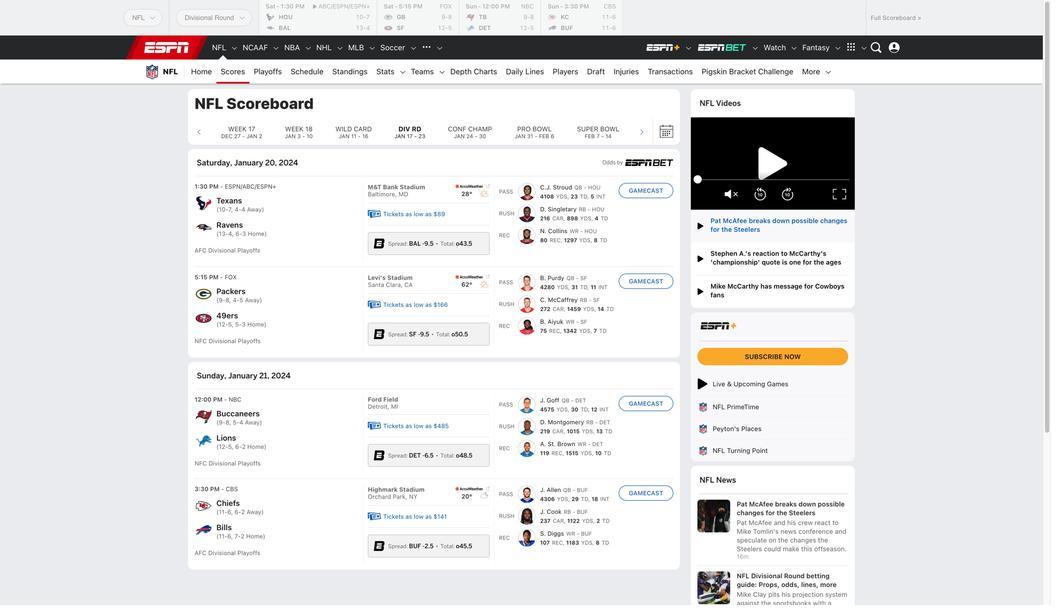 Task type: locate. For each thing, give the bounding box(es) containing it.
1 9-8 from the left
[[442, 13, 452, 21]]

yds right 1515
[[581, 451, 592, 457]]

1 vertical spatial nbc
[[229, 396, 242, 404]]

0 horizontal spatial 18
[[305, 125, 313, 133]]

) down 'espn abc espn+' at the left top of page
[[262, 206, 264, 213]]

spread for buccaneers
[[388, 453, 406, 460]]

possible
[[792, 217, 819, 225], [818, 501, 845, 508]]

1 spread from the top
[[388, 241, 406, 248]]

nbc right sun 12:00 pm
[[521, 3, 534, 10]]

1 jan from the left
[[247, 133, 257, 139]]

possible up react
[[818, 501, 845, 508]]

0 horizontal spatial 10-
[[219, 206, 228, 213]]

0 vertical spatial mike
[[711, 283, 726, 290]]

10-
[[356, 13, 366, 21], [219, 206, 228, 213]]

1 vertical spatial scoreboard
[[227, 94, 314, 112]]

1 vertical spatial 2024
[[271, 371, 291, 381]]

3 inside 'ravens ( 13-4 6-3 home )'
[[242, 230, 246, 237]]

week up 27 at the top of page
[[228, 125, 247, 133]]

1 horizontal spatial changes
[[790, 537, 816, 544]]

0 vertical spatial 23
[[419, 133, 425, 139]]

1 vertical spatial 31
[[572, 284, 578, 291]]

: for o50.5
[[449, 331, 451, 339]]

more espn image
[[843, 39, 859, 56], [861, 44, 868, 52]]

list containing pat mcafee breaks down possible changes for the steelers
[[698, 500, 848, 606]]

1 vertical spatial january
[[228, 371, 257, 381]]

jan for week 18
[[285, 133, 296, 139]]

away inside buccaneers ( 9-8 5-4 away )
[[245, 419, 260, 426]]

scoreboard for nfl scoreboard
[[227, 94, 314, 112]]

0 vertical spatial nfc
[[195, 338, 207, 345]]

car for texans
[[552, 216, 564, 222]]

1 vertical spatial mcafee
[[749, 501, 774, 508]]

scoreboard for full scoreboard »
[[883, 14, 916, 21]]

5 jan from the left
[[454, 133, 465, 139]]

1 horizontal spatial week
[[285, 125, 304, 133]]

0 horizontal spatial 9-8
[[442, 13, 452, 21]]

lines,
[[801, 581, 819, 589]]

espn abc espn+
[[225, 183, 276, 190]]

1 vertical spatial j.
[[540, 487, 545, 494]]

field
[[383, 396, 398, 404]]

1 ( from the top
[[216, 206, 219, 213]]

2 9-8 from the left
[[524, 13, 534, 21]]

( for ravens
[[216, 230, 219, 237]]

buccaneers ( 9-8 5-4 away )
[[216, 409, 262, 426]]

4- down the texans
[[235, 206, 241, 213]]

champ
[[468, 125, 492, 133]]

0 vertical spatial january
[[234, 158, 263, 168]]

2 vertical spatial j.
[[540, 509, 545, 516]]

2 bowl from the left
[[600, 125, 620, 133]]

6 ( from the top
[[216, 444, 219, 451]]

1 gamecast from the top
[[629, 187, 663, 194]]

1 j. from the top
[[540, 397, 545, 404]]

bracket
[[729, 67, 756, 76]]

qb inside j. goff qb - det 4575 yds 30 td 12 int
[[562, 398, 570, 404]]

6- down the chiefs at the bottom of the page
[[235, 509, 241, 516]]

6 jan from the left
[[515, 133, 526, 139]]

- inside j. goff qb - det 4575 yds 30 td 12 int
[[571, 398, 574, 404]]

1 week from the left
[[228, 125, 247, 133]]

3 tickets from the top
[[383, 423, 404, 430]]

playoffs down 'ravens ( 13-4 6-3 home )'
[[237, 247, 260, 254]]

nfl for videos
[[700, 98, 714, 108]]

5- inside 49ers ( 12-5 5-3 home )
[[235, 321, 242, 328]]

1 afc from the top
[[195, 247, 207, 254]]

gamecast for packers
[[629, 278, 663, 285]]

2 sun from the left
[[548, 3, 559, 10]]

ford
[[368, 396, 382, 404]]

13- inside 'ravens ( 13-4 6-3 home )'
[[219, 230, 228, 237]]

2 d. from the top
[[540, 419, 546, 426]]

away for chiefs
[[247, 509, 261, 516]]

1 nfc from the top
[[195, 338, 207, 345]]

0 vertical spatial mcafee
[[723, 217, 747, 225]]

7 right 1342
[[594, 328, 597, 334]]

3 low from the top
[[414, 423, 424, 430]]

sat for sat 5:15 pm
[[384, 3, 394, 10]]

) inside chiefs ( 11-6 6-2 away )
[[261, 509, 264, 516]]

feb
[[539, 133, 549, 139], [585, 133, 595, 139]]

week inside the week 18 jan 3 - 10
[[285, 125, 304, 133]]

1 horizontal spatial 14
[[606, 133, 612, 139]]

: for sf
[[406, 331, 408, 339]]

0 vertical spatial 11-6
[[602, 13, 616, 21]]

possible for pat mcafee breaks down possible changes for the steelers
[[792, 217, 819, 225]]

mike up against
[[737, 591, 751, 599]]

1 horizontal spatial bowl
[[600, 125, 620, 133]]

st.
[[548, 441, 556, 448]]

1 vertical spatial changes
[[737, 509, 764, 517]]

d. for texans
[[540, 206, 546, 213]]

spread for packers
[[388, 331, 406, 339]]

home inside lions ( 12-5 6-2 home )
[[247, 444, 264, 451]]

home left scores
[[191, 67, 212, 76]]

list for packers
[[499, 274, 614, 335]]

5- for buccaneers
[[233, 419, 239, 426]]

7 ( from the top
[[216, 509, 219, 516]]

hou inside d. singletary rb - hou 216 car 898 yds 4 td
[[592, 206, 605, 213]]

nfc divisional playoffs down the 49ers link
[[195, 338, 261, 345]]

baltimore,
[[368, 191, 397, 198]]

scoreboard
[[883, 14, 916, 21], [227, 94, 314, 112]]

stroud
[[553, 184, 572, 191]]

7
[[366, 13, 370, 21], [597, 133, 600, 139], [228, 206, 231, 213], [594, 328, 597, 334]]

n. collins image
[[518, 227, 536, 244]]

the
[[722, 226, 732, 233], [814, 258, 824, 266], [777, 509, 787, 517], [778, 537, 788, 544], [818, 537, 828, 544], [761, 600, 771, 606]]

1 low from the top
[[414, 211, 424, 218]]

2 vertical spatial 6-
[[235, 509, 241, 516]]

breaks for pat mcafee breaks down possible changes for the steelers
[[749, 217, 771, 225]]

0 horizontal spatial 31
[[527, 133, 533, 139]]

jan for div rd
[[395, 133, 405, 139]]

1 vertical spatial steelers
[[789, 509, 816, 517]]

possible inside pat mcafee breaks down possible changes for the steelers
[[792, 217, 819, 225]]

nba image
[[304, 44, 312, 52]]

( inside chiefs ( 11-6 6-2 away )
[[216, 509, 219, 516]]

odds provided by espn bet image
[[602, 160, 674, 166]]

0 vertical spatial 11
[[351, 133, 356, 139]]

1 rush from the top
[[499, 211, 515, 217]]

23
[[419, 133, 425, 139], [571, 194, 578, 200]]

buccaneers
[[216, 409, 260, 418]]

1 vertical spatial breaks
[[775, 501, 797, 508]]

0 horizontal spatial espn+
[[257, 183, 276, 190]]

12- down 49ers
[[219, 321, 228, 328]]

sat
[[266, 3, 276, 10], [384, 3, 394, 10]]

list for buccaneers
[[499, 396, 614, 458]]

1 vertical spatial 13-
[[219, 230, 228, 237]]

nfc up sunday,
[[195, 338, 207, 345]]

td inside j. cook rb - buf 237 car 1122 yds 2 td
[[602, 518, 610, 525]]

breaks up news
[[775, 501, 797, 508]]

home for chiefs
[[246, 533, 263, 540]]

week inside "week 17 dec 27 - jan 2"
[[228, 125, 247, 133]]

down up crew at the right bottom of page
[[799, 501, 816, 508]]

j. up 4575
[[540, 397, 545, 404]]

1 vertical spatial d.
[[540, 419, 546, 426]]

total left o50.5
[[436, 331, 449, 339]]

0 vertical spatial afc
[[195, 247, 207, 254]]

3 rush from the top
[[499, 424, 515, 430]]

teams
[[411, 67, 434, 76]]

divisional for lions
[[209, 460, 236, 467]]

4 spread from the top
[[388, 544, 406, 551]]

td up c. mccaffrey rb - sf 272 car 1459 yds 14 td
[[580, 284, 588, 291]]

hou for d. singletary
[[592, 206, 605, 213]]

29
[[572, 497, 579, 503]]

4 gamecast link from the top
[[619, 486, 674, 501]]

calendar image
[[660, 125, 673, 138]]

j. for chiefs
[[540, 487, 545, 494]]

cowboys
[[815, 283, 845, 290]]

global navigation element
[[139, 36, 904, 60]]

total for packers
[[436, 331, 449, 339]]

17 inside "week 17 dec 27 - jan 2"
[[249, 125, 255, 133]]

0 vertical spatial his
[[787, 519, 796, 527]]

sunday, january 21, 2024
[[197, 371, 291, 381]]

0 vertical spatial possible
[[792, 217, 819, 225]]

buf inside s. diggs wr - buf 107 rec 1183 yds 8 td
[[581, 531, 592, 538]]

1 11-6 from the top
[[602, 13, 616, 21]]

b. purdy image
[[518, 274, 536, 291]]

4 jan from the left
[[395, 133, 405, 139]]

107
[[540, 540, 550, 547]]

list containing j. goff
[[499, 396, 614, 458]]

det
[[479, 24, 491, 31], [575, 398, 586, 404], [600, 420, 610, 426], [592, 442, 603, 448], [409, 452, 421, 460]]

1 vertical spatial afc divisional playoffs
[[195, 550, 260, 557]]

qb right stroud
[[574, 185, 582, 191]]

) right ravens link
[[265, 230, 267, 237]]

nfl inside nfl turning point link
[[713, 447, 725, 455]]

2 nfc from the top
[[195, 460, 207, 467]]

espn bet image
[[374, 238, 385, 249], [374, 451, 385, 462], [374, 541, 385, 552]]

$166
[[434, 302, 448, 309]]

afc divisional playoffs for bills
[[195, 550, 260, 557]]

hou for n. collins
[[585, 228, 597, 235]]

1 vertical spatial 6-
[[235, 444, 242, 451]]

total inside total : o50.5
[[436, 331, 449, 339]]

6- inside lions ( 12-5 6-2 home )
[[235, 444, 242, 451]]

rb inside c. mccaffrey rb - sf 272 car 1459 yds 14 td
[[580, 297, 587, 304]]

2 tickets from the top
[[383, 302, 404, 309]]

nfl for scoreboard
[[195, 94, 223, 112]]

4 gamecast from the top
[[629, 490, 663, 497]]

13-
[[356, 24, 366, 31], [219, 230, 228, 237]]

1 d. from the top
[[540, 206, 546, 213]]

espn+ image
[[646, 43, 681, 52]]

31
[[527, 133, 533, 139], [572, 284, 578, 291]]

1 vertical spatial 3
[[242, 230, 246, 237]]

: inside 'total : o45.5'
[[453, 544, 455, 551]]

4 inside buccaneers ( 9-8 5-4 away )
[[239, 419, 243, 426]]

low for texans
[[414, 211, 424, 218]]

12-5 up more sports image
[[438, 24, 452, 31]]

1 espn bet image from the top
[[374, 238, 385, 249]]

31 up c. mccaffrey rb - sf 272 car 1459 yds 14 td
[[572, 284, 578, 291]]

car down "mccaffrey"
[[553, 306, 564, 313]]

6 left super bowl feb 7 - 14
[[551, 133, 554, 139]]

rb up 1459
[[580, 297, 587, 304]]

4
[[366, 24, 370, 31], [241, 206, 245, 213], [595, 216, 599, 222], [228, 230, 232, 237], [239, 419, 243, 426]]

14 right 1459
[[598, 306, 604, 313]]

) up bills ( 11-6 7-2 home )
[[261, 509, 264, 516]]

feb inside super bowl feb 7 - 14
[[585, 133, 595, 139]]

0 vertical spatial scoreboard
[[883, 14, 916, 21]]

j. cook image
[[518, 508, 536, 525]]

2 nfc divisional playoffs from the top
[[195, 460, 261, 467]]

75
[[540, 328, 547, 334]]

profile management image
[[889, 42, 900, 53]]

yds right 1459
[[583, 306, 594, 313]]

home right "lions" link
[[247, 444, 264, 451]]

mike inside mike mccarthy has message for cowboys fans
[[711, 283, 726, 290]]

12-5 for nbc
[[520, 24, 534, 31]]

j. up 4306
[[540, 487, 545, 494]]

1 gamecast link from the top
[[619, 183, 674, 199]]

int for packers
[[599, 284, 608, 291]]

watch
[[764, 43, 786, 52]]

0 vertical spatial d.
[[540, 206, 546, 213]]

wr inside n. collins wr - hou 80 rec 1297 yds 8 td
[[570, 228, 579, 235]]

down inside pat mcafee breaks down possible changes for the steelers
[[773, 217, 790, 225]]

qb inside j. allen qb - buf 4306 yds 29 td 18 int
[[563, 487, 571, 494]]

3 spread from the top
[[388, 453, 406, 460]]

for inside pat mcafee breaks down possible changes for the steelers pat mcafee and his crew react to mike tomlin's news conference and speculate on the changes the steelers could make this offseason. 16m
[[766, 509, 775, 517]]

yds
[[556, 194, 568, 200], [580, 216, 592, 222], [579, 237, 591, 244], [557, 284, 568, 291], [583, 306, 594, 313], [579, 328, 591, 334], [557, 407, 568, 413], [582, 429, 593, 435], [581, 451, 592, 457], [557, 497, 568, 503], [582, 518, 593, 525], [581, 540, 593, 547]]

3 ( from the top
[[216, 297, 219, 304]]

0 vertical spatial 18
[[305, 125, 313, 133]]

2 jan from the left
[[285, 133, 296, 139]]

12:00 down sunday,
[[195, 396, 212, 404]]

( down lions in the left of the page
[[216, 444, 219, 451]]

charts
[[474, 67, 497, 76]]

2 espn bet image from the top
[[374, 451, 385, 462]]

5- down 49ers
[[235, 321, 242, 328]]

10 left wild card jan 11 - 16 on the left of page
[[307, 133, 313, 139]]

week 17 dec 27 - jan 2
[[221, 125, 262, 139]]

12-5
[[438, 24, 452, 31], [520, 24, 534, 31]]

rec inside n. collins wr - hou 80 rec 1297 yds 8 td
[[550, 237, 561, 244]]

0 vertical spatial 10
[[307, 133, 313, 139]]

total inside total : o48.5
[[441, 453, 453, 460]]

qb right goff
[[562, 398, 570, 404]]

nfc for lions
[[195, 460, 207, 467]]

video player region
[[691, 118, 855, 210]]

( down the texans
[[216, 206, 219, 213]]

january
[[234, 158, 263, 168], [228, 371, 257, 381]]

yds right 1342
[[579, 328, 591, 334]]

sf down gb
[[397, 24, 404, 31]]

1 horizontal spatial 11
[[591, 284, 596, 291]]

2 pass from the top
[[499, 279, 513, 286]]

: for o45.5
[[453, 544, 455, 551]]

breaks up reaction
[[749, 217, 771, 225]]

buf down j. cook rb - buf 237 car 1122 yds 2 td
[[581, 531, 592, 538]]

0 horizontal spatial breaks
[[749, 217, 771, 225]]

jan inside the week 18 jan 3 - 10
[[285, 133, 296, 139]]

4 rush from the top
[[499, 513, 515, 520]]

sat 5:15 pm
[[384, 3, 423, 10]]

week down nfl scoreboard
[[285, 125, 304, 133]]

2 rush from the top
[[499, 301, 515, 308]]

0 horizontal spatial bal
[[279, 24, 291, 31]]

1 nfc divisional playoffs from the top
[[195, 338, 261, 345]]

buf inside j. cook rb - buf 237 car 1122 yds 2 td
[[577, 509, 588, 516]]

1 horizontal spatial 30
[[571, 407, 578, 413]]

9.5 for 49ers
[[420, 331, 429, 339]]

down for pat mcafee breaks down possible changes for the steelers
[[773, 217, 790, 225]]

his inside nfl divisional round betting guide: props, odds, lines, more mike clay pits his projection system against the sportsbooks with
[[782, 591, 791, 599]]

4- for packers
[[233, 297, 240, 304]]

the inside pat mcafee breaks down possible changes for the steelers
[[722, 226, 732, 233]]

- inside 'b. aiyuk wr - sf 75 rec 1342 yds 7 td'
[[576, 319, 579, 325]]

allen
[[547, 487, 561, 494]]

challenge
[[758, 67, 794, 76]]

0 vertical spatial 3:30
[[564, 3, 578, 10]]

j. inside j. allen qb - buf 4306 yds 29 td 18 int
[[540, 487, 545, 494]]

lines
[[526, 67, 544, 76]]

3 gamecast link from the top
[[619, 396, 674, 412]]

0 vertical spatial fox
[[440, 3, 452, 10]]

car inside j. cook rb - buf 237 car 1122 yds 2 td
[[553, 518, 564, 525]]

: down tickets as low as $89 link at left top
[[406, 241, 408, 248]]

yds right 1297
[[579, 237, 591, 244]]

1 vertical spatial 10
[[595, 451, 602, 457]]

soccer image
[[410, 44, 417, 52]]

13- down ravens
[[219, 230, 228, 237]]

1 bowl from the left
[[533, 125, 552, 133]]

8 inside buccaneers ( 9-8 5-4 away )
[[226, 419, 229, 426]]

car for chiefs
[[553, 518, 564, 525]]

1 sun from the left
[[466, 3, 477, 10]]

) down buccaneers
[[260, 419, 262, 426]]

possible inside pat mcafee breaks down possible changes for the steelers pat mcafee and his crew react to mike tomlin's news conference and speculate on the changes the steelers could make this offseason. 16m
[[818, 501, 845, 508]]

away inside chiefs ( 11-6 6-2 away )
[[247, 509, 261, 516]]

steelers up "a.'s"
[[734, 226, 760, 233]]

sun for sun 3:30 pm
[[548, 3, 559, 10]]

rush for buccaneers
[[499, 424, 515, 430]]

3 inside the week 18 jan 3 - 10
[[297, 133, 301, 139]]

: left o45.5
[[453, 544, 455, 551]]

nfl divisional round betting guide: props, odds, lines, more image
[[698, 572, 730, 605]]

mike up fans
[[711, 283, 726, 290]]

stadium inside the "highmark stadium orchard park, ny"
[[399, 487, 425, 494]]

espn+ for espn abc espn+
[[257, 183, 276, 190]]

4 low from the top
[[414, 514, 424, 521]]

2 ( from the top
[[216, 230, 219, 237]]

total : o43.5
[[440, 240, 472, 248]]

afc for ravens
[[195, 247, 207, 254]]

rush left d. montgomery image
[[499, 424, 515, 430]]

2 12-5 from the left
[[520, 24, 534, 31]]

afc for bills
[[195, 550, 207, 557]]

week for week 18
[[285, 125, 304, 133]]

: inside spread : det -6.5
[[406, 453, 408, 460]]

1:30 down saturday,
[[195, 183, 208, 190]]

1 horizontal spatial 5:15
[[399, 3, 412, 10]]

0 horizontal spatial 12-5
[[438, 24, 452, 31]]

1 vertical spatial mike
[[737, 528, 751, 536]]

td right 1183
[[602, 540, 609, 547]]

23 down stroud
[[571, 194, 578, 200]]

2 feb from the left
[[585, 133, 595, 139]]

list containing b. purdy
[[499, 274, 614, 335]]

0 vertical spatial pat
[[711, 217, 721, 225]]

1 vertical spatial possible
[[818, 501, 845, 508]]

for right message
[[804, 283, 814, 290]]

3 inside 49ers ( 12-5 5-3 home )
[[242, 321, 246, 328]]

2 afc divisional playoffs from the top
[[195, 550, 260, 557]]

6- for lions
[[235, 444, 242, 451]]

s. diggs image
[[518, 530, 536, 547]]

1 vertical spatial abc
[[242, 183, 255, 190]]

rush left d. singletary image
[[499, 211, 515, 217]]

reaction
[[753, 250, 779, 257]]

20
[[462, 494, 469, 501]]

rec down st.
[[552, 451, 563, 457]]

changes inside pat mcafee breaks down possible changes for the steelers
[[820, 217, 848, 225]]

the inside stephen a.'s reaction to mccarthy's 'championship' quote is one for the ages
[[814, 258, 824, 266]]

rb inside d. singletary rb - hou 216 car 898 yds 4 td
[[579, 206, 586, 213]]

nfl left videos
[[700, 98, 714, 108]]

2 vertical spatial steelers
[[737, 546, 762, 553]]

2 afc from the top
[[195, 550, 207, 557]]

saturday, january 20, 2024 element
[[197, 149, 674, 177]]

2 gamecast from the top
[[629, 278, 663, 285]]

spread down tickets as low as $89 link at left top
[[388, 241, 406, 248]]

2024 for saturday, january 20, 2024
[[279, 158, 298, 168]]

2 week from the left
[[285, 125, 304, 133]]

away inside packers ( 9-8 4-5 away )
[[245, 297, 260, 304]]

home right the 49ers link
[[247, 321, 264, 328]]

total inside 'total : o45.5'
[[441, 544, 453, 551]]

jan for wild card
[[339, 133, 350, 139]]

changes up ages
[[820, 217, 848, 225]]

pat up stephen
[[711, 217, 721, 225]]

j.
[[540, 397, 545, 404], [540, 487, 545, 494], [540, 509, 545, 516]]

0 horizontal spatial 13-
[[219, 230, 228, 237]]

rb inside j. cook rb - buf 237 car 1122 yds 2 td
[[564, 509, 571, 516]]

2 inside chiefs ( 11-6 6-2 away )
[[241, 509, 245, 516]]

rb for texans
[[579, 206, 586, 213]]

rec down diggs
[[552, 540, 563, 547]]

0 horizontal spatial feb
[[539, 133, 549, 139]]

low left $485 in the left of the page
[[414, 423, 424, 430]]

conf champ jan 24 - 30
[[448, 125, 492, 139]]

1 horizontal spatial 17
[[407, 133, 413, 139]]

) right the 49ers link
[[264, 321, 267, 328]]

4 tickets from the top
[[383, 514, 404, 521]]

1 vertical spatial 23
[[571, 194, 578, 200]]

0 vertical spatial 6-
[[236, 230, 242, 237]]

sf inside b. purdy qb - sf 4280 yds 31 td 11 int
[[580, 275, 587, 282]]

depth charts link
[[446, 60, 502, 84]]

17 down nfl scoreboard
[[249, 125, 255, 133]]

1 vertical spatial espn+
[[257, 183, 276, 190]]

1 vertical spatial afc
[[195, 550, 207, 557]]

1 pass from the top
[[499, 189, 513, 195]]

1 afc divisional playoffs from the top
[[195, 247, 260, 254]]

rush left j. cook 'image'
[[499, 513, 515, 520]]

rush for packers
[[499, 301, 515, 308]]

hou down sat 1:30 pm at left top
[[279, 13, 293, 21]]

depth
[[450, 67, 472, 76]]

0 horizontal spatial down
[[773, 217, 790, 225]]

possible for pat mcafee breaks down possible changes for the steelers pat mcafee and his crew react to mike tomlin's news conference and speculate on the changes the steelers could make this offseason. 16m
[[818, 501, 845, 508]]

wild
[[335, 125, 352, 133]]

nfc
[[195, 338, 207, 345], [195, 460, 207, 467]]

1 vertical spatial his
[[782, 591, 791, 599]]

( for lions
[[216, 444, 219, 451]]

the up stephen
[[722, 226, 732, 233]]

b. inside b. purdy qb - sf 4280 yds 31 td 11 int
[[540, 275, 546, 282]]

9.5
[[425, 240, 434, 248], [420, 331, 429, 339]]

2 vertical spatial pat
[[737, 519, 747, 527]]

- inside div rd jan 17 - 23
[[414, 133, 417, 139]]

pigskin
[[702, 67, 727, 76]]

4- for texans
[[235, 206, 241, 213]]

mcafee for pat mcafee breaks down possible changes for the steelers
[[723, 217, 747, 225]]

list containing j. allen
[[499, 486, 614, 547]]

texans link
[[216, 196, 242, 206]]

and up offseason.
[[835, 528, 847, 536]]

january for saturday,
[[234, 158, 263, 168]]

2 vertical spatial espn bet image
[[374, 541, 385, 552]]

5- for 49ers
[[235, 321, 242, 328]]

31 down 'pro'
[[527, 133, 533, 139]]

: inside spread : sf -9.5
[[406, 331, 408, 339]]

buf for diggs
[[581, 531, 592, 538]]

list containing c.j. stroud
[[499, 183, 614, 244]]

down inside pat mcafee breaks down possible changes for the steelers pat mcafee and his crew react to mike tomlin's news conference and speculate on the changes the steelers could make this offseason. 16m
[[799, 501, 816, 508]]

3 gamecast from the top
[[629, 401, 663, 408]]

1 vertical spatial 14
[[598, 306, 604, 313]]

c.j. stroud qb - hou 4108 yds 23 td 5 int
[[540, 184, 606, 200]]

det up 13
[[600, 420, 610, 426]]

nfl left turning
[[713, 447, 725, 455]]

tickets as low as $89
[[383, 211, 445, 218]]

his for crew
[[787, 519, 796, 527]]

1 vertical spatial 4-
[[233, 297, 240, 304]]

2 spread from the top
[[388, 331, 406, 339]]

( down packers
[[216, 297, 219, 304]]

nfl primetime
[[713, 403, 759, 411]]

4- down packers
[[233, 297, 240, 304]]

2 inside j. cook rb - buf 237 car 1122 yds 2 td
[[597, 518, 600, 525]]

1 horizontal spatial down
[[799, 501, 816, 508]]

d. montgomery image
[[518, 418, 536, 436]]

3 j. from the top
[[540, 509, 545, 516]]

2 low from the top
[[414, 302, 424, 309]]

sf for b. purdy
[[580, 275, 587, 282]]

( inside buccaneers ( 9-8 5-4 away )
[[216, 419, 219, 426]]

: for o43.5
[[453, 241, 455, 248]]

td inside d. montgomery rb - det 219 car 1015 yds 13 td
[[605, 429, 613, 435]]

total inside total : o43.5
[[440, 241, 453, 248]]

) up 49ers ( 12-5 5-3 home )
[[260, 297, 262, 304]]

nfc divisional playoffs for 49ers
[[195, 338, 261, 345]]

3 jan from the left
[[339, 133, 350, 139]]

pat mcafee and his crew react to mike tomlin's news conference and speculate on the changes the steelers could make this offseason. element
[[737, 518, 848, 554]]

total left "o48.5" at the bottom left of page
[[441, 453, 453, 460]]

0 vertical spatial espn
[[333, 3, 349, 10]]

ny
[[409, 494, 418, 501]]

5 ( from the top
[[216, 419, 219, 426]]

) for texans
[[262, 206, 264, 213]]

$89
[[434, 211, 445, 218]]

( for chiefs
[[216, 509, 219, 516]]

int for chiefs
[[600, 497, 610, 503]]

buf for cook
[[577, 509, 588, 516]]

0 horizontal spatial 30
[[479, 133, 486, 139]]

bal down tickets as low as $89
[[409, 240, 421, 248]]

4 pass from the top
[[499, 492, 513, 498]]

qb for buccaneers
[[562, 398, 570, 404]]

( for packers
[[216, 297, 219, 304]]

0 vertical spatial steelers
[[734, 226, 760, 233]]

0 horizontal spatial 23
[[419, 133, 425, 139]]

9- down packers
[[219, 297, 226, 304]]

list
[[499, 183, 614, 244], [499, 274, 614, 335], [691, 372, 855, 462], [499, 396, 614, 458], [499, 486, 614, 547], [698, 500, 848, 606]]

nfl left home "link"
[[163, 67, 178, 76]]

0 horizontal spatial sun
[[466, 3, 477, 10]]

spread inside spread : bal -9.5
[[388, 241, 406, 248]]

buf left 2.5
[[409, 543, 421, 551]]

3 pass from the top
[[499, 402, 513, 408]]

div rd jan 17 - 23
[[395, 125, 425, 139]]

round
[[784, 573, 805, 580]]

1 horizontal spatial espn
[[333, 3, 349, 10]]

1 vertical spatial bal
[[409, 240, 421, 248]]

)
[[262, 206, 264, 213], [265, 230, 267, 237], [260, 297, 262, 304], [264, 321, 267, 328], [260, 419, 262, 426], [264, 444, 266, 451], [261, 509, 264, 516], [263, 533, 265, 540]]

0 vertical spatial 4-
[[235, 206, 241, 213]]

det left 6.5
[[409, 452, 421, 460]]

0 horizontal spatial bowl
[[533, 125, 552, 133]]

j. inside j. goff qb - det 4575 yds 30 td 12 int
[[540, 397, 545, 404]]

pat mcafee breaks down possible changes for the steelers image
[[698, 500, 730, 533]]

jan down conf
[[454, 133, 465, 139]]

stephen a.'s reaction to mccarthy's 'championship' quote is one for the ages button
[[691, 243, 855, 275]]

1 vertical spatial stadium
[[387, 275, 413, 282]]

6 down the chiefs at the bottom of the page
[[227, 509, 231, 516]]

&
[[727, 380, 732, 388]]

8 ( from the top
[[216, 533, 219, 540]]

nba link
[[280, 36, 304, 60]]

2 11-6 from the top
[[602, 24, 616, 31]]

for up stephen
[[711, 226, 720, 233]]

1 feb from the left
[[539, 133, 549, 139]]

det up montgomery
[[575, 398, 586, 404]]

1 12-5 from the left
[[438, 24, 452, 31]]

steelers up crew at the right bottom of page
[[789, 509, 816, 517]]

as left $485 in the left of the page
[[425, 423, 432, 430]]

0 horizontal spatial 10
[[307, 133, 313, 139]]

more
[[802, 67, 820, 76]]

espn plus image
[[685, 44, 693, 52]]

int for buccaneers
[[600, 407, 609, 413]]

2 sat from the left
[[384, 3, 394, 10]]

yds inside s. diggs wr - buf 107 rec 1183 yds 8 td
[[581, 540, 593, 547]]

wr for chiefs
[[566, 531, 575, 538]]

down
[[773, 217, 790, 225], [799, 501, 816, 508]]

car
[[552, 216, 564, 222], [553, 306, 564, 313], [552, 429, 564, 435], [553, 518, 564, 525]]

c.j. stroud image
[[518, 183, 536, 201]]

3 espn bet image from the top
[[374, 541, 385, 552]]

sat up soccer
[[384, 3, 394, 10]]

1 sat from the left
[[266, 3, 276, 10]]

0 horizontal spatial sat
[[266, 3, 276, 10]]

jan for pro bowl
[[515, 133, 526, 139]]

: for buf
[[406, 544, 408, 551]]

d. singletary rb - hou 216 car 898 yds 4 td
[[540, 206, 608, 222]]

0 horizontal spatial nfl link
[[139, 60, 185, 84]]

9-8 for fox
[[442, 13, 452, 21]]

live & upcoming games link
[[691, 372, 855, 396]]

espn bet image left spread : buf -2.5
[[374, 541, 385, 552]]

bills ( 11-6 7-2 home )
[[216, 523, 265, 540]]

2 gamecast link from the top
[[619, 274, 674, 289]]

0 vertical spatial breaks
[[749, 217, 771, 225]]

conf
[[448, 125, 466, 133]]

jan inside div rd jan 17 - 23
[[395, 133, 405, 139]]

nfl divisional round betting guide: props, odds, lines, more element
[[737, 572, 848, 590]]

nhl image
[[336, 44, 344, 52]]

espn+ down '20,'
[[257, 183, 276, 190]]

wr up 1297
[[570, 228, 579, 235]]

full scoreboard »
[[871, 14, 922, 21]]

int inside j. goff qb - det 4575 yds 30 td 12 int
[[600, 407, 609, 413]]

n. collins wr - hou 80 rec 1297 yds 8 td
[[540, 228, 607, 244]]

playoffs inside "link"
[[254, 67, 282, 76]]

orchard
[[368, 494, 391, 501]]

0 vertical spatial changes
[[820, 217, 848, 225]]

1 horizontal spatial 3:30
[[564, 3, 578, 10]]

home
[[191, 67, 212, 76], [248, 230, 265, 237], [247, 321, 264, 328], [247, 444, 264, 451], [246, 533, 263, 540]]

stadium
[[400, 184, 425, 191], [387, 275, 413, 282], [399, 487, 425, 494]]

1 horizontal spatial scoreboard
[[883, 14, 916, 21]]

4 ( from the top
[[216, 321, 219, 328]]

jan inside "week 17 dec 27 - jan 2"
[[247, 133, 257, 139]]

1 vertical spatial 11-6
[[602, 24, 616, 31]]

2 for lions
[[242, 444, 246, 451]]

11 inside b. purdy qb - sf 4280 yds 31 td 11 int
[[591, 284, 596, 291]]

mike mccarthy has message for cowboys fans
[[711, 283, 845, 299]]

) inside 49ers ( 12-5 5-3 home )
[[264, 321, 267, 328]]

hou inside n. collins wr - hou 80 rec 1297 yds 8 td
[[585, 228, 597, 235]]

sun for sun 12:00 pm
[[466, 3, 477, 10]]

his up news
[[787, 519, 796, 527]]

1 b. from the top
[[540, 275, 546, 282]]

11-6 up draft
[[602, 24, 616, 31]]

5 inside lions ( 12-5 6-2 home )
[[228, 444, 232, 451]]

kc
[[561, 13, 569, 21]]

0 horizontal spatial week
[[228, 125, 247, 133]]

det down the tb
[[479, 24, 491, 31]]

) inside packers ( 9-8 4-5 away )
[[260, 297, 262, 304]]

2 b. from the top
[[540, 319, 546, 326]]

6- for ravens
[[236, 230, 242, 237]]

30 up montgomery
[[571, 407, 578, 413]]

jan
[[247, 133, 257, 139], [285, 133, 296, 139], [339, 133, 350, 139], [395, 133, 405, 139], [454, 133, 465, 139], [515, 133, 526, 139]]

0 vertical spatial espn bet image
[[374, 238, 385, 249]]

30
[[479, 133, 486, 139], [571, 407, 578, 413]]

away down buccaneers
[[245, 419, 260, 426]]

m&t bank stadium baltimore, md
[[368, 184, 425, 198]]

draft link
[[583, 60, 609, 84]]

cbs right sun 3:30 pm
[[604, 3, 616, 10]]

upcoming
[[734, 380, 765, 388]]

soccer
[[380, 43, 405, 52]]

0 vertical spatial b.
[[540, 275, 546, 282]]

- inside 'pro bowl jan 31 - feb 6'
[[535, 133, 538, 139]]

espn bet image
[[374, 329, 385, 340]]

2 j. from the top
[[540, 487, 545, 494]]

1 tickets from the top
[[383, 211, 404, 218]]

nfl down home "link"
[[195, 94, 223, 112]]

schedule
[[291, 67, 324, 76]]

1 horizontal spatial 31
[[572, 284, 578, 291]]

b.
[[540, 275, 546, 282], [540, 319, 546, 326]]

-
[[242, 133, 245, 139], [302, 133, 305, 139], [358, 133, 361, 139], [414, 133, 417, 139], [475, 133, 478, 139], [535, 133, 538, 139], [601, 133, 604, 139], [584, 185, 587, 191], [588, 206, 591, 213], [580, 228, 583, 235], [422, 240, 425, 248], [576, 275, 579, 282], [589, 297, 592, 304], [576, 319, 579, 325], [418, 331, 420, 339], [571, 398, 574, 404], [595, 420, 598, 426], [588, 442, 591, 448], [422, 452, 425, 460], [573, 487, 575, 494], [573, 509, 575, 516], [577, 531, 580, 538], [423, 543, 425, 551]]

1 horizontal spatial abc
[[318, 3, 331, 10]]



Task type: describe. For each thing, give the bounding box(es) containing it.
9- inside buccaneers ( 9-8 5-4 away )
[[219, 419, 226, 426]]

fans
[[711, 291, 725, 299]]

divisional for bills
[[208, 550, 236, 557]]

gamecast for buccaneers
[[629, 401, 663, 408]]

rec inside s. diggs wr - buf 107 rec 1183 yds 8 td
[[552, 540, 563, 547]]

b. aiyuk image
[[518, 318, 536, 335]]

sf down 'tickets as low as $166'
[[409, 331, 417, 339]]

packers ( 9-8 4-5 away )
[[216, 287, 262, 304]]

guide:
[[737, 581, 757, 589]]

mlb image
[[368, 44, 376, 52]]

216
[[540, 216, 550, 222]]

saturday,
[[197, 158, 232, 168]]

4 inside texans ( 10-7 4-4 away )
[[241, 206, 245, 213]]

8 inside n. collins wr - hou 80 rec 1297 yds 8 td
[[594, 237, 598, 244]]

as up spread : det -6.5
[[406, 423, 412, 430]]

as down md at the left
[[406, 211, 412, 218]]

espn bet image for chiefs
[[374, 451, 385, 462]]

- inside s. diggs wr - buf 107 rec 1183 yds 8 td
[[577, 531, 580, 538]]

nfl image
[[231, 44, 238, 52]]

away for buccaneers
[[245, 419, 260, 426]]

td inside n. collins wr - hou 80 rec 1297 yds 8 td
[[600, 237, 607, 244]]

buf down kc
[[561, 24, 573, 31]]

packers link
[[216, 286, 246, 297]]

scores link
[[216, 60, 250, 84]]

mccarthy
[[728, 283, 759, 290]]

yds inside b. purdy qb - sf 4280 yds 31 td 11 int
[[557, 284, 568, 291]]

chiefs
[[216, 499, 240, 508]]

0 horizontal spatial more espn image
[[843, 39, 859, 56]]

) for bills
[[263, 533, 265, 540]]

divisional inside nfl divisional round betting guide: props, odds, lines, more mike clay pits his projection system against the sportsbooks with
[[751, 573, 783, 580]]

full
[[871, 14, 881, 21]]

more sports image
[[436, 44, 444, 52]]

players link
[[549, 60, 583, 84]]

yds inside j. goff qb - det 4575 yds 30 td 12 int
[[557, 407, 568, 413]]

12- up more sports image
[[438, 24, 448, 31]]

daily
[[506, 67, 523, 76]]

) for chiefs
[[261, 509, 264, 516]]

rec inside 'b. aiyuk wr - sf 75 rec 1342 yds 7 td'
[[549, 328, 560, 334]]

news
[[781, 528, 797, 536]]

away for texans
[[247, 206, 262, 213]]

aiyuk
[[548, 319, 564, 326]]

pass for texans
[[499, 189, 513, 195]]

int for texans
[[597, 194, 606, 200]]

1 horizontal spatial and
[[835, 528, 847, 536]]

lions link
[[216, 433, 236, 444]]

c. mccaffrey image
[[518, 296, 536, 313]]

yds inside c.j. stroud qb - hou 4108 yds 23 td 5 int
[[556, 194, 568, 200]]

) for buccaneers
[[260, 419, 262, 426]]

rb for buccaneers
[[586, 420, 594, 426]]

- inside the week 18 jan 3 - 10
[[302, 133, 305, 139]]

td inside d. singletary rb - hou 216 car 898 yds 4 td
[[601, 216, 608, 222]]

4306
[[540, 497, 555, 503]]

8 up global navigation element
[[530, 13, 534, 21]]

the up news
[[777, 509, 787, 517]]

hou for c.j. stroud
[[588, 185, 601, 191]]

6- for chiefs
[[235, 509, 241, 516]]

td inside 'a. st. brown wr - det 119 rec 1515 yds 10 td'
[[604, 451, 612, 457]]

subscribe
[[745, 353, 783, 361]]

td inside c. mccaffrey rb - sf 272 car 1459 yds 14 td
[[606, 306, 614, 313]]

wr for packers
[[566, 319, 575, 325]]

9- up global navigation element
[[524, 13, 530, 21]]

0 vertical spatial 5:15
[[399, 3, 412, 10]]

30 inside j. goff qb - det 4575 yds 30 td 12 int
[[571, 407, 578, 413]]

playoffs for buccaneers
[[238, 460, 261, 467]]

spread : det -6.5
[[388, 452, 434, 460]]

62
[[462, 281, 469, 288]]

1 vertical spatial 1:30
[[195, 183, 208, 190]]

home for texans
[[248, 230, 265, 237]]

28 link
[[455, 183, 490, 199]]

pat mcafee breaks down possible changes for the steelers element
[[737, 500, 848, 518]]

0 horizontal spatial nbc
[[229, 396, 242, 404]]

tickets as low as $485 link
[[368, 420, 449, 433]]

nfl for divisional
[[737, 573, 750, 580]]

gamecast for texans
[[629, 187, 663, 194]]

- inside "week 17 dec 27 - jan 2"
[[242, 133, 245, 139]]

237
[[540, 518, 551, 525]]

1015
[[567, 429, 580, 435]]

12- inside lions ( 12-5 6-2 home )
[[219, 444, 228, 451]]

qb for packers
[[567, 275, 575, 282]]

saturday, january 20, 2024
[[197, 158, 298, 168]]

car for buccaneers
[[552, 429, 564, 435]]

odds,
[[781, 581, 800, 589]]

espn more sports home page image
[[418, 39, 435, 56]]

rb for chiefs
[[564, 509, 571, 516]]

buccaneers link
[[216, 409, 260, 419]]

d. montgomery rb - det 219 car 1015 yds 13 td
[[540, 419, 613, 435]]

total : o50.5
[[436, 331, 468, 339]]

qb for chiefs
[[563, 487, 571, 494]]

peyton's
[[713, 425, 740, 433]]

wr inside 'a. st. brown wr - det 119 rec 1515 yds 10 td'
[[578, 442, 587, 448]]

rush for chiefs
[[499, 513, 515, 520]]

16m
[[737, 553, 749, 561]]

2.5
[[425, 543, 434, 551]]

yds inside j. allen qb - buf 4306 yds 29 td 18 int
[[557, 497, 568, 503]]

6 inside 'pro bowl jan 31 - feb 6'
[[551, 133, 554, 139]]

gamecast link for chiefs
[[619, 486, 674, 501]]

: for o48.5
[[453, 453, 455, 460]]

ravens ( 13-4 6-3 home )
[[216, 220, 267, 237]]

1 horizontal spatial cbs
[[604, 3, 616, 10]]

spread : sf -9.5
[[388, 331, 429, 339]]

to inside stephen a.'s reaction to mccarthy's 'championship' quote is one for the ages
[[781, 250, 788, 257]]

espn bet image
[[697, 43, 747, 52]]

jan for conf champ
[[454, 133, 465, 139]]

espn+ for abc espn espn+
[[350, 3, 370, 10]]

31 inside 'pro bowl jan 31 - feb 6'
[[527, 133, 533, 139]]

pigskin bracket challenge
[[702, 67, 794, 76]]

j. goff image
[[518, 396, 536, 414]]

changes for pat mcafee breaks down possible changes for the steelers
[[820, 217, 848, 225]]

- inside n. collins wr - hou 80 rec 1297 yds 8 td
[[580, 228, 583, 235]]

0 horizontal spatial abc
[[242, 183, 255, 190]]

1 horizontal spatial nfl link
[[208, 36, 231, 60]]

is
[[782, 258, 788, 266]]

subscribe now link
[[698, 348, 848, 366]]

pro
[[517, 125, 531, 133]]

rec left a. st. brown icon
[[499, 446, 510, 452]]

steelers for pat mcafee breaks down possible changes for the steelers pat mcafee and his crew react to mike tomlin's news conference and speculate on the changes the steelers could make this offseason. 16m
[[789, 509, 816, 517]]

away for packers
[[245, 297, 260, 304]]

9- up more sports image
[[442, 13, 448, 21]]

yds inside c. mccaffrey rb - sf 272 car 1459 yds 14 td
[[583, 306, 594, 313]]

4 inside 'ravens ( 13-4 6-3 home )'
[[228, 230, 232, 237]]

6 right kc
[[612, 13, 616, 21]]

12:00 pm
[[195, 396, 223, 404]]

10 inside 'a. st. brown wr - det 119 rec 1515 yds 10 td'
[[595, 451, 602, 457]]

yds inside 'b. aiyuk wr - sf 75 rec 1342 yds 7 td'
[[579, 328, 591, 334]]

spread for texans
[[388, 241, 406, 248]]

898
[[567, 216, 578, 222]]

5 inside packers ( 9-8 4-5 away )
[[240, 297, 243, 304]]

12- up global navigation element
[[520, 24, 530, 31]]

1 horizontal spatial more espn image
[[861, 44, 868, 52]]

nhl
[[316, 43, 332, 52]]

january for sunday,
[[228, 371, 257, 381]]

0 horizontal spatial espn
[[225, 183, 241, 190]]

10 inside the week 18 jan 3 - 10
[[307, 133, 313, 139]]

11 inside wild card jan 11 - 16
[[351, 133, 356, 139]]

clara,
[[386, 282, 403, 289]]

( for texans
[[216, 206, 219, 213]]

bowl for super bowl
[[600, 125, 620, 133]]

peyton's places
[[713, 425, 762, 433]]

for inside stephen a.'s reaction to mccarthy's 'championship' quote is one for the ages
[[803, 258, 812, 266]]

14 inside super bowl feb 7 - 14
[[606, 133, 612, 139]]

wr for texans
[[570, 228, 579, 235]]

11- inside bills ( 11-6 7-2 home )
[[219, 533, 227, 540]]

as down ny at bottom
[[406, 514, 412, 521]]

chiefs link
[[216, 499, 240, 509]]

td inside b. purdy qb - sf 4280 yds 31 td 11 int
[[580, 284, 588, 291]]

steelers for pat mcafee breaks down possible changes for the steelers
[[734, 226, 760, 233]]

brown
[[557, 441, 575, 448]]

7 inside super bowl feb 7 - 14
[[597, 133, 600, 139]]

qb for texans
[[574, 185, 582, 191]]

s.
[[540, 531, 546, 538]]

- inside super bowl feb 7 - 14
[[601, 133, 604, 139]]

fantasy image
[[834, 44, 842, 52]]

td inside j. goff qb - det 4575 yds 30 td 12 int
[[581, 407, 588, 413]]

yds inside n. collins wr - hou 80 rec 1297 yds 8 td
[[579, 237, 591, 244]]

- inside j. allen qb - buf 4306 yds 29 td 18 int
[[573, 487, 575, 494]]

nfc for 49ers
[[195, 338, 207, 345]]

collins
[[548, 228, 568, 235]]

watch link
[[759, 36, 791, 60]]

tickets for texans
[[383, 211, 404, 218]]

: for det
[[406, 453, 408, 460]]

nfl for turning
[[713, 447, 725, 455]]

6 inside bills ( 11-6 7-2 home )
[[227, 533, 231, 540]]

d. singletary image
[[518, 205, 536, 223]]

n.
[[540, 228, 547, 235]]

0 vertical spatial nbc
[[521, 3, 534, 10]]

7 inside texans ( 10-7 4-4 away )
[[228, 206, 231, 213]]

det inside d. montgomery rb - det 219 car 1015 yds 13 td
[[600, 420, 610, 426]]

mike inside nfl divisional round betting guide: props, odds, lines, more mike clay pits his projection system against the sportsbooks with
[[737, 591, 751, 599]]

list containing live & upcoming games
[[691, 372, 855, 462]]

list for chiefs
[[499, 486, 614, 547]]

espn bet image
[[752, 44, 759, 52]]

fantasy
[[803, 43, 830, 52]]

pass for packers
[[499, 279, 513, 286]]

gamecast link for texans
[[619, 183, 674, 199]]

20 link
[[455, 486, 490, 501]]

9- inside packers ( 9-8 4-5 away )
[[219, 297, 226, 304]]

17 inside div rd jan 17 - 23
[[407, 133, 413, 139]]

gamecast for chiefs
[[629, 490, 663, 497]]

tickets for chiefs
[[383, 514, 404, 521]]

23 inside c.j. stroud qb - hou 4108 yds 23 td 5 int
[[571, 194, 578, 200]]

sf for b. aiyuk
[[581, 319, 587, 325]]

espn bet image for packers
[[374, 238, 385, 249]]

4 down 10-7
[[366, 24, 370, 31]]

santa
[[368, 282, 384, 289]]

cook
[[547, 509, 562, 516]]

nfc divisional playoffs for lions
[[195, 460, 261, 467]]

low for buccaneers
[[414, 423, 424, 430]]

0 vertical spatial 10-
[[356, 13, 366, 21]]

rush for texans
[[499, 211, 515, 217]]

2 vertical spatial mcafee
[[749, 519, 772, 527]]

2 inside "week 17 dec 27 - jan 2"
[[259, 133, 262, 139]]

as down ca
[[406, 302, 412, 309]]

- inside c. mccaffrey rb - sf 272 car 1459 yds 14 td
[[589, 297, 592, 304]]

gamecast link for packers
[[619, 274, 674, 289]]

- inside d. singletary rb - hou 216 car 898 yds 4 td
[[588, 206, 591, 213]]

j. inside j. cook rb - buf 237 car 1122 yds 2 td
[[540, 509, 545, 516]]

j. cook rb - buf 237 car 1122 yds 2 td
[[540, 509, 610, 525]]

1 horizontal spatial fox
[[440, 3, 452, 10]]

td inside c.j. stroud qb - hou 4108 yds 23 td 5 int
[[580, 194, 587, 200]]

betting
[[807, 573, 830, 580]]

stephen
[[711, 250, 738, 257]]

11- up draft
[[602, 24, 612, 31]]

o45.5
[[456, 543, 472, 551]]

0 vertical spatial bal
[[279, 24, 291, 31]]

down for pat mcafee breaks down possible changes for the steelers pat mcafee and his crew react to mike tomlin's news conference and speculate on the changes the steelers could make this offseason. 16m
[[799, 501, 816, 508]]

watch image
[[791, 44, 798, 52]]

mike inside pat mcafee breaks down possible changes for the steelers pat mcafee and his crew react to mike tomlin's news conference and speculate on the changes the steelers could make this offseason. 16m
[[737, 528, 751, 536]]

1297
[[564, 237, 577, 244]]

6 inside chiefs ( 11-6 6-2 away )
[[227, 509, 231, 516]]

bowl for pro bowl
[[533, 125, 552, 133]]

stadium inside m&t bank stadium baltimore, md
[[400, 184, 425, 191]]

rec left n. collins image
[[499, 232, 510, 239]]

system
[[825, 591, 847, 599]]

13
[[596, 429, 603, 435]]

pass for buccaneers
[[499, 402, 513, 408]]

a. st. brown image
[[518, 440, 536, 458]]

21,
[[259, 371, 269, 381]]

buf for allen
[[577, 487, 588, 494]]

sat 1:30 pm
[[266, 3, 305, 10]]

11- inside chiefs ( 11-6 6-2 away )
[[219, 509, 227, 516]]

) for ravens
[[265, 230, 267, 237]]

for inside pat mcafee breaks down possible changes for the steelers
[[711, 226, 720, 233]]

td inside 'b. aiyuk wr - sf 75 rec 1342 yds 7 td'
[[599, 328, 607, 334]]

49ers link
[[216, 311, 238, 321]]

total for chiefs
[[441, 544, 453, 551]]

1 vertical spatial cbs
[[226, 486, 238, 493]]

transactions
[[648, 67, 693, 76]]

rec left 's. diggs' icon
[[499, 535, 510, 542]]

ravens
[[216, 220, 243, 229]]

5 inside c.j. stroud qb - hou 4108 yds 23 td 5 int
[[591, 194, 594, 200]]

yds inside 'a. st. brown wr - det 119 rec 1515 yds 10 td'
[[581, 451, 592, 457]]

- inside d. montgomery rb - det 219 car 1015 yds 13 td
[[595, 420, 598, 426]]

7 up 13-4
[[366, 13, 370, 21]]

- inside c.j. stroud qb - hou 4108 yds 23 td 5 int
[[584, 185, 587, 191]]

9.5 for ravens
[[425, 240, 434, 248]]

- inside 'a. st. brown wr - det 119 rec 1515 yds 10 td'
[[588, 442, 591, 448]]

for inside mike mccarthy has message for cowboys fans
[[804, 283, 814, 290]]

playoffs for chiefs
[[237, 550, 260, 557]]

bills
[[216, 523, 232, 532]]

0 vertical spatial and
[[774, 519, 786, 527]]

pass for chiefs
[[499, 492, 513, 498]]

- inside j. cook rb - buf 237 car 1122 yds 2 td
[[573, 509, 575, 516]]

o48.5
[[456, 452, 473, 460]]

total : o45.5
[[441, 543, 472, 551]]

2 for bills
[[241, 533, 245, 540]]

places
[[741, 425, 762, 433]]

yds inside j. cook rb - buf 237 car 1122 yds 2 td
[[582, 518, 593, 525]]

4 inside d. singletary rb - hou 216 car 898 yds 4 td
[[595, 216, 599, 222]]

divisional for 49ers
[[209, 338, 236, 345]]

spread for chiefs
[[388, 544, 406, 551]]

- inside b. purdy qb - sf 4280 yds 31 td 11 int
[[576, 275, 579, 282]]

27
[[234, 133, 241, 139]]

1342
[[563, 328, 577, 334]]

0 horizontal spatial 5:15
[[195, 274, 207, 281]]

packers
[[216, 287, 246, 296]]

lions
[[216, 434, 236, 443]]

to inside pat mcafee breaks down possible changes for the steelers pat mcafee and his crew react to mike tomlin's news conference and speculate on the changes the steelers could make this offseason. 16m
[[833, 519, 839, 527]]

low for packers
[[414, 302, 424, 309]]

0 horizontal spatial fox
[[225, 274, 237, 281]]

8 inside s. diggs wr - buf 107 rec 1183 yds 8 td
[[596, 540, 600, 547]]

7 inside 'b. aiyuk wr - sf 75 rec 1342 yds 7 td'
[[594, 328, 597, 334]]

home for packers
[[247, 321, 264, 328]]

1 horizontal spatial 13-
[[356, 24, 366, 31]]

7-
[[235, 533, 241, 540]]

j. allen qb - buf 4306 yds 29 td 18 int
[[540, 487, 610, 503]]

c. mccaffrey rb - sf 272 car 1459 yds 14 td
[[540, 297, 614, 313]]

6 up "injuries"
[[612, 24, 616, 31]]

as left the $166
[[425, 302, 432, 309]]

sun 3:30 pm
[[548, 3, 589, 10]]

0 horizontal spatial 12:00
[[195, 396, 212, 404]]

- inside the conf champ jan 24 - 30
[[475, 133, 478, 139]]

as left $89
[[425, 211, 432, 218]]

119
[[540, 451, 549, 457]]

td inside s. diggs wr - buf 107 rec 1183 yds 8 td
[[602, 540, 609, 547]]

home inside "link"
[[191, 67, 212, 76]]

d. for buccaneers
[[540, 419, 546, 426]]

j. allen image
[[518, 486, 536, 504]]

0 horizontal spatial 3:30
[[195, 486, 209, 493]]

yds inside d. montgomery rb - det 219 car 1015 yds 13 td
[[582, 429, 593, 435]]

31 inside b. purdy qb - sf 4280 yds 31 td 11 int
[[572, 284, 578, 291]]

5 inside 49ers ( 12-5 5-3 home )
[[228, 321, 232, 328]]

stats image
[[399, 68, 407, 76]]

td inside j. allen qb - buf 4306 yds 29 td 18 int
[[581, 497, 588, 503]]

total : o48.5
[[441, 452, 473, 460]]

detroit,
[[368, 404, 389, 411]]

14 inside c. mccaffrey rb - sf 272 car 1459 yds 14 td
[[598, 306, 604, 313]]

nfl inside global navigation element
[[212, 43, 226, 52]]

highmark stadium orchard park, ny
[[368, 487, 425, 501]]

low for chiefs
[[414, 514, 424, 521]]

stadium for texans
[[387, 275, 413, 282]]

mike clay pits his projection system against the sportsbooks with a game-by-game look at the divisional round's player props, offering his leans for taking the over or the under. element
[[737, 590, 848, 606]]

det inside 'a. st. brown wr - det 119 rec 1515 yds 10 td'
[[592, 442, 603, 448]]

0 vertical spatial 1:30
[[281, 3, 294, 10]]

stats
[[376, 67, 395, 76]]

the inside nfl divisional round betting guide: props, odds, lines, more mike clay pits his projection system against the sportsbooks with
[[761, 600, 771, 606]]

the down news
[[778, 537, 788, 544]]

b. for b. aiyuk
[[540, 319, 546, 326]]

yds inside d. singletary rb - hou 216 car 898 yds 4 td
[[580, 216, 592, 222]]

more image
[[825, 68, 832, 76]]

mcafee for pat mcafee breaks down possible changes for the steelers pat mcafee and his crew react to mike tomlin's news conference and speculate on the changes the steelers could make this offseason. 16m
[[749, 501, 774, 508]]

rec left b. aiyuk image in the bottom of the page
[[499, 323, 510, 329]]

sat for sat 1:30 pm
[[266, 3, 276, 10]]

spread : buf -2.5
[[388, 543, 434, 551]]

8 left the tb
[[448, 13, 452, 21]]

teams image
[[438, 68, 446, 76]]

as left $141
[[425, 514, 432, 521]]

feb inside 'pro bowl jan 31 - feb 6'
[[539, 133, 549, 139]]

the down conference
[[818, 537, 828, 544]]

4575
[[540, 407, 554, 413]]

2 for chiefs
[[241, 509, 245, 516]]

home for buccaneers
[[247, 444, 264, 451]]

11- right kc
[[602, 13, 612, 21]]

0 vertical spatial 12:00
[[482, 3, 499, 10]]

j. for buccaneers
[[540, 397, 545, 404]]

props,
[[759, 581, 780, 589]]

ncaaf image
[[272, 44, 280, 52]]

12-5 for fox
[[438, 24, 452, 31]]

a.'s
[[739, 250, 751, 257]]

18 inside j. allen qb - buf 4306 yds 29 td 18 int
[[592, 497, 598, 503]]

$485
[[434, 423, 449, 430]]



Task type: vqa. For each thing, say whether or not it's contained in the screenshot.
Inside 30 for 30
no



